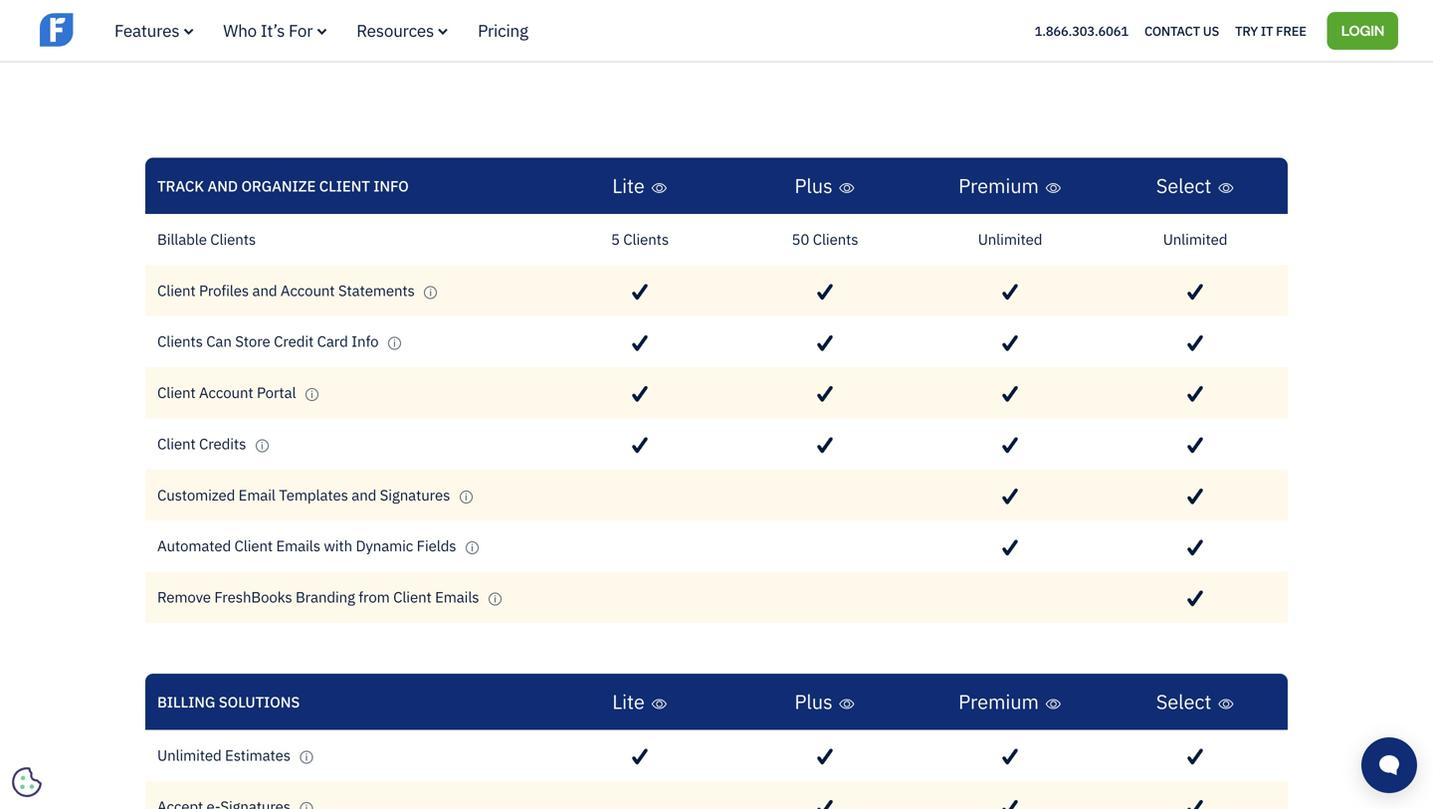 Task type: describe. For each thing, give the bounding box(es) containing it.
automated client emails with dynamic fields
[[157, 536, 460, 556]]

remove freshbooks branding from client emails
[[157, 587, 483, 607]]

crh
[[1100, 20, 1126, 39]]

1 vertical spatial emails
[[435, 587, 479, 607]]

–
[[346, 20, 354, 39]]

try
[[1236, 22, 1258, 39]]

director
[[277, 20, 343, 39]]

who
[[223, 19, 257, 41]]

from
[[359, 587, 390, 607]]

features link
[[114, 19, 193, 41]]

credit
[[274, 332, 314, 351]]

5
[[611, 229, 620, 249]]

5 clients
[[611, 229, 669, 249]]

/
[[204, 20, 209, 39]]

billable
[[157, 230, 207, 249]]

i for unlimited estimates
[[305, 751, 308, 764]]

0 horizontal spatial and
[[252, 281, 277, 300]]

estimates
[[225, 746, 291, 765]]

clients for billable clients
[[210, 230, 256, 249]]

select for track and organize client info
[[1157, 173, 1212, 199]]

try it free link
[[1236, 18, 1307, 44]]

unlimited estimates
[[157, 746, 294, 765]]

plus for track and organize client info
[[795, 173, 833, 199]]

solutions
[[219, 692, 300, 712]]

templates
[[279, 485, 348, 504]]

excentric
[[357, 20, 429, 39]]

i for clients can store credit card info
[[393, 337, 396, 350]]

client right from
[[393, 587, 432, 607]]

us
[[1203, 22, 1220, 39]]

can
[[206, 332, 232, 351]]

50 clients
[[792, 229, 859, 249]]

principal
[[132, 20, 201, 39]]

i for customized email templates and signatures
[[465, 491, 467, 503]]

client profiles and account statements
[[157, 281, 418, 300]]

resources link
[[357, 19, 448, 41]]

clients for 5 clients
[[623, 229, 669, 249]]

lite for billing solutions
[[612, 689, 645, 715]]

50
[[792, 229, 810, 249]]

login
[[1342, 20, 1385, 39]]

0 vertical spatial emails
[[276, 536, 320, 556]]

unlimited inside billing solutions element
[[157, 746, 222, 765]]

portal
[[257, 383, 296, 402]]

free
[[1276, 22, 1307, 39]]

contact us link
[[1145, 18, 1220, 44]]

client credits
[[157, 434, 250, 453]]

cookie preferences image
[[12, 768, 42, 797]]

freshbooks
[[214, 587, 292, 607]]

client for client credits
[[157, 434, 196, 453]]

contact us
[[1145, 22, 1220, 39]]

features
[[114, 19, 179, 41]]

statements
[[338, 281, 415, 300]]

track and organize client info
[[157, 176, 409, 195]]

2 horizontal spatial unlimited
[[1163, 229, 1228, 249]]

premium for track and organize client info
[[959, 173, 1039, 199]]

clients left can
[[157, 332, 203, 351]]

branding
[[296, 587, 355, 607]]

checkmark image inside billing solutions element
[[1003, 800, 1018, 809]]

profiles
[[199, 281, 249, 300]]

fields
[[417, 536, 456, 556]]

it's
[[261, 19, 285, 41]]



Task type: locate. For each thing, give the bounding box(es) containing it.
premium inside billing solutions element
[[959, 689, 1039, 715]]

lite inside track and organize client info element
[[612, 173, 645, 199]]

plus inside billing solutions element
[[795, 689, 833, 715]]

login link
[[1328, 12, 1399, 50]]

pricing
[[478, 19, 528, 41]]

i for automated client emails with dynamic fields
[[471, 542, 474, 554]]

remove
[[157, 587, 211, 607]]

resources
[[357, 19, 434, 41]]

info
[[374, 176, 409, 195]]

creative
[[212, 20, 274, 39]]

plus inside track and organize client info element
[[795, 173, 833, 199]]

select inside track and organize client info element
[[1157, 173, 1212, 199]]

1.866.303.6061
[[1035, 22, 1129, 39]]

0 vertical spatial account
[[281, 281, 335, 300]]

customized email templates and signatures
[[157, 485, 454, 504]]

account up credit
[[281, 281, 335, 300]]

1 horizontal spatial emails
[[435, 587, 479, 607]]

1 horizontal spatial unlimited
[[978, 229, 1043, 249]]

0 horizontal spatial unlimited
[[157, 746, 222, 765]]

account
[[281, 281, 335, 300], [199, 383, 253, 402]]

who it's for
[[223, 19, 313, 41]]

with
[[324, 536, 352, 556]]

checkmark image
[[1003, 284, 1018, 301], [1188, 284, 1203, 301], [632, 335, 648, 352], [1003, 335, 1018, 352], [1188, 335, 1203, 352], [632, 386, 648, 403], [817, 386, 833, 403], [1003, 386, 1018, 403], [1188, 437, 1203, 454], [1003, 488, 1018, 505], [1188, 488, 1203, 505], [1188, 590, 1203, 607], [632, 749, 648, 766], [817, 749, 833, 766], [1003, 749, 1018, 766], [1188, 749, 1203, 766], [817, 800, 833, 809], [1188, 800, 1203, 809]]

premium
[[959, 173, 1039, 199], [959, 689, 1039, 715]]

1 select from the top
[[1157, 173, 1212, 199]]

client for client profiles and account statements
[[157, 281, 196, 300]]

billing solutions
[[157, 692, 300, 712]]

and
[[208, 176, 238, 195]]

organize
[[241, 176, 316, 195]]

track
[[157, 176, 204, 195]]

owner,
[[1045, 20, 1096, 39]]

1 lite from the top
[[612, 173, 645, 199]]

and right profiles
[[252, 281, 277, 300]]

freshbooks logo image
[[40, 11, 194, 49]]

0 horizontal spatial emails
[[276, 536, 320, 556]]

2 premium from the top
[[959, 689, 1039, 715]]

0 vertical spatial premium
[[959, 173, 1039, 199]]

client left credits at the bottom left of the page
[[157, 434, 196, 453]]

credits
[[199, 434, 246, 453]]

1 horizontal spatial account
[[281, 281, 335, 300]]

1 vertical spatial account
[[199, 383, 253, 402]]

billing solutions element
[[145, 674, 1288, 809]]

0 vertical spatial lite
[[612, 173, 645, 199]]

clients for 50 clients
[[813, 229, 859, 249]]

signatures
[[380, 485, 450, 504]]

1 vertical spatial select
[[1157, 689, 1212, 715]]

0 vertical spatial plus
[[795, 173, 833, 199]]

lite for track and organize client info
[[612, 173, 645, 199]]

i for client credits
[[261, 439, 263, 452]]

i
[[429, 286, 432, 298], [393, 337, 396, 350], [311, 388, 313, 401], [261, 439, 263, 452], [465, 491, 467, 503], [471, 542, 474, 554], [494, 593, 496, 605], [305, 751, 308, 764]]

for
[[289, 19, 313, 41]]

clients
[[623, 229, 669, 249], [813, 229, 859, 249], [210, 230, 256, 249], [157, 332, 203, 351]]

clients right "50"
[[813, 229, 859, 249]]

billing
[[157, 692, 215, 712]]

contact
[[1145, 22, 1201, 39]]

track and organize client info element
[[145, 158, 1288, 674]]

1 vertical spatial plus
[[795, 689, 833, 715]]

i for client account portal
[[311, 388, 313, 401]]

who it's for link
[[223, 19, 327, 41]]

1 plus from the top
[[795, 173, 833, 199]]

2 lite from the top
[[612, 689, 645, 715]]

it
[[1261, 22, 1274, 39]]

billable clients
[[157, 230, 256, 249]]

dynamic
[[356, 536, 413, 556]]

clients can store credit card info
[[157, 332, 382, 351]]

and right templates in the left of the page
[[352, 485, 377, 504]]

emails
[[276, 536, 320, 556], [435, 587, 479, 607]]

and
[[252, 281, 277, 300], [352, 485, 377, 504]]

i for remove freshbooks branding from client emails
[[494, 593, 496, 605]]

automated
[[157, 536, 231, 556]]

owner, crh collective
[[1045, 20, 1207, 39]]

customized
[[157, 485, 235, 504]]

clients right billable
[[210, 230, 256, 249]]

checkmark image
[[632, 284, 648, 301], [817, 284, 833, 301], [817, 335, 833, 352], [1188, 386, 1203, 403], [632, 437, 648, 454], [817, 437, 833, 454], [1003, 437, 1018, 454], [1003, 539, 1018, 556], [1188, 539, 1203, 556], [1003, 800, 1018, 809]]

info
[[352, 332, 379, 351]]

try it free
[[1236, 22, 1307, 39]]

client left profiles
[[157, 281, 196, 300]]

principal / creative director – excentric agency
[[132, 20, 484, 39]]

client
[[319, 176, 370, 195]]

i for client profiles and account statements
[[429, 286, 432, 298]]

emails down fields
[[435, 587, 479, 607]]

cookie consent banner dialog
[[15, 564, 314, 794]]

select
[[1157, 173, 1212, 199], [1157, 689, 1212, 715]]

account left portal
[[199, 383, 253, 402]]

plus for billing solutions
[[795, 689, 833, 715]]

0 vertical spatial and
[[252, 281, 277, 300]]

plus
[[795, 173, 833, 199], [795, 689, 833, 715]]

premium for billing solutions
[[959, 689, 1039, 715]]

unlimited
[[978, 229, 1043, 249], [1163, 229, 1228, 249], [157, 746, 222, 765]]

emails left with
[[276, 536, 320, 556]]

client up freshbooks
[[234, 536, 273, 556]]

0 horizontal spatial account
[[199, 383, 253, 402]]

1 premium from the top
[[959, 173, 1039, 199]]

pricing link
[[478, 19, 528, 41]]

select inside billing solutions element
[[1157, 689, 1212, 715]]

1.866.303.6061 link
[[1035, 22, 1129, 39]]

collective
[[1129, 20, 1207, 39]]

lite
[[612, 173, 645, 199], [612, 689, 645, 715]]

2 select from the top
[[1157, 689, 1212, 715]]

1 vertical spatial premium
[[959, 689, 1039, 715]]

client up client credits
[[157, 383, 196, 402]]

agency
[[432, 20, 484, 39]]

1 vertical spatial and
[[352, 485, 377, 504]]

card
[[317, 332, 348, 351]]

clients right '5'
[[623, 229, 669, 249]]

premium inside track and organize client info element
[[959, 173, 1039, 199]]

1 vertical spatial lite
[[612, 689, 645, 715]]

2 plus from the top
[[795, 689, 833, 715]]

client
[[157, 281, 196, 300], [157, 383, 196, 402], [157, 434, 196, 453], [234, 536, 273, 556], [393, 587, 432, 607]]

0 vertical spatial select
[[1157, 173, 1212, 199]]

email
[[239, 485, 276, 504]]

client account portal
[[157, 383, 300, 402]]

1 horizontal spatial and
[[352, 485, 377, 504]]

lite inside billing solutions element
[[612, 689, 645, 715]]

client for client account portal
[[157, 383, 196, 402]]

store
[[235, 332, 270, 351]]

select for billing solutions
[[1157, 689, 1212, 715]]



Task type: vqa. For each thing, say whether or not it's contained in the screenshot.
first Details,
no



